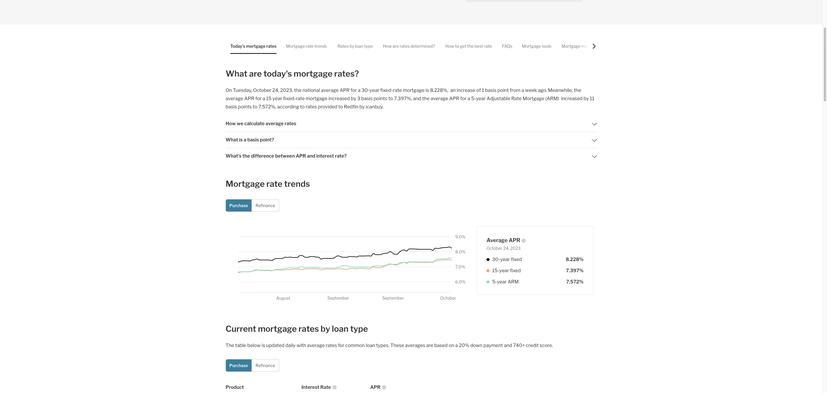 Task type: describe. For each thing, give the bounding box(es) containing it.
faqs link
[[503, 39, 513, 54]]

updated
[[266, 343, 285, 349]]

get
[[460, 44, 467, 49]]

average apr
[[487, 237, 521, 243]]

rates by loan type link
[[338, 39, 373, 54]]

how for how we calculate average rates
[[226, 121, 236, 126]]

1 vertical spatial fixed-
[[283, 96, 296, 101]]

interest
[[317, 153, 334, 159]]

icanbuy.
[[366, 104, 384, 110]]

mortgage tools
[[523, 44, 552, 49]]

the right 2023,
[[294, 88, 302, 93]]

today's
[[264, 69, 292, 79]]

7.397
[[567, 268, 580, 273]]

how are rates determined? link
[[383, 39, 435, 54]]

of
[[477, 88, 481, 93]]

credit
[[526, 343, 539, 349]]

from
[[510, 88, 521, 93]]

20%
[[459, 343, 470, 349]]

11
[[591, 96, 595, 101]]

ago.
[[539, 88, 548, 93]]

7.397 %
[[567, 268, 584, 273]]

a right from
[[522, 88, 525, 93]]

point?
[[260, 137, 274, 143]]

how for how to get the best rate
[[446, 44, 455, 49]]

rates down according
[[285, 121, 297, 126]]

fixed for 30-year fixed
[[511, 257, 522, 262]]

8.228
[[566, 257, 580, 262]]

mortgage news link
[[562, 39, 592, 54]]

provided
[[318, 104, 338, 110]]

3
[[358, 96, 361, 101]]

how to get the best rate link
[[446, 39, 492, 54]]

how we calculate average rates
[[226, 121, 297, 126]]

15-year fixed
[[493, 268, 521, 273]]

tuesday,
[[233, 88, 252, 93]]

7.572
[[567, 279, 580, 285]]

interest
[[302, 385, 320, 390]]

rates?
[[335, 69, 359, 79]]

% for 8.228
[[580, 257, 584, 262]]

week
[[526, 88, 538, 93]]

0 horizontal spatial rate
[[321, 385, 331, 390]]

on
[[226, 88, 232, 93]]

30-year fixed
[[493, 257, 522, 262]]

average down "8.228%,"
[[431, 96, 449, 101]]

we
[[237, 121, 244, 126]]

0 horizontal spatial points
[[238, 104, 252, 110]]

what are today's mortgage rates?
[[226, 69, 359, 79]]

basis right 1
[[486, 88, 497, 93]]

the
[[226, 343, 234, 349]]

2 vertical spatial are
[[427, 343, 434, 349]]

types.
[[377, 343, 390, 349]]

purchase for 1st refinance 'radio' from the top of the page
[[230, 203, 248, 208]]

common
[[346, 343, 365, 349]]

7.397%,
[[394, 96, 413, 101]]

year left arm
[[498, 279, 507, 285]]

rate?
[[335, 153, 347, 159]]

news
[[582, 44, 592, 49]]

current
[[226, 324, 256, 334]]

0 horizontal spatial loan
[[332, 324, 349, 334]]

2 option group from the top
[[226, 359, 279, 372]]

mortgage right today's
[[246, 44, 266, 49]]

table
[[235, 343, 247, 349]]

the right meanwhile, at the right of the page
[[574, 88, 582, 93]]

the right get
[[468, 44, 474, 49]]

2 vertical spatial loan
[[366, 343, 376, 349]]

year right 15
[[273, 96, 282, 101]]

2 increased from the left
[[562, 96, 583, 101]]

a down the increase
[[468, 96, 471, 101]]

for left the common at the left of page
[[338, 343, 345, 349]]

for left 15
[[256, 96, 262, 101]]

average down on
[[226, 96, 244, 101]]

today's mortgage rates link
[[231, 39, 277, 54]]

rates inside on tuesday, october 24, 2023, the national average apr for a 30-year fixed-rate mortgage is 8.228%,  an increase of 1 basis point from a week ago. meanwhile, the average apr for a 15 year fixed-rate mortgage increased by 3 basis points to 7.397%, and the average apr for a 5-year adjustable rate mortgage (arm)  increased by 11 basis points to 7.572%, according to rates provided to redfin by icanbuy.
[[306, 104, 317, 110]]

15
[[267, 96, 272, 101]]

a up 3
[[358, 88, 361, 93]]

the right what's
[[243, 153, 250, 159]]

mortgage up "national"
[[294, 69, 333, 79]]

best
[[475, 44, 484, 49]]

740+
[[514, 343, 525, 349]]

8.228 %
[[566, 257, 584, 262]]

0 vertical spatial trends
[[315, 44, 327, 49]]

average right the with
[[307, 343, 325, 349]]

score.
[[540, 343, 554, 349]]

% for 7.572
[[580, 279, 584, 285]]

determined?
[[411, 44, 435, 49]]

between
[[275, 153, 295, 159]]

on
[[449, 343, 455, 349]]

2 vertical spatial and
[[504, 343, 513, 349]]

increase
[[457, 88, 476, 93]]

mortgage for mortgage tools link
[[523, 44, 542, 49]]

7.572%,
[[259, 104, 277, 110]]

arm
[[508, 279, 519, 285]]

are for what
[[249, 69, 262, 79]]

mortgage rate trends link
[[286, 39, 327, 54]]

1 horizontal spatial fixed-
[[381, 88, 393, 93]]

october inside on tuesday, october 24, 2023, the national average apr for a 30-year fixed-rate mortgage is 8.228%,  an increase of 1 basis point from a week ago. meanwhile, the average apr for a 15 year fixed-rate mortgage increased by 3 basis points to 7.397%, and the average apr for a 5-year adjustable rate mortgage (arm)  increased by 11 basis points to 7.572%, according to rates provided to redfin by icanbuy.
[[253, 88, 272, 93]]

adjustable
[[487, 96, 511, 101]]

fixed for 15-year fixed
[[510, 268, 521, 273]]

average
[[487, 237, 508, 243]]

1 vertical spatial trends
[[284, 179, 310, 189]]

today's
[[231, 44, 245, 49]]

what for what is a basis point?
[[226, 137, 238, 143]]

basis left point?
[[248, 137, 259, 143]]

what's the difference between apr and interest rate?
[[226, 153, 347, 159]]

daily
[[286, 343, 296, 349]]

what is a basis point?
[[226, 137, 274, 143]]

product
[[226, 385, 244, 390]]

rates
[[338, 44, 349, 49]]



Task type: locate. For each thing, give the bounding box(es) containing it.
loan right rates at the top of page
[[356, 44, 364, 49]]

0 vertical spatial mortgage rate trends
[[286, 44, 327, 49]]

1 vertical spatial refinance radio
[[252, 359, 279, 372]]

and right 7.397%,
[[414, 96, 422, 101]]

points
[[374, 96, 388, 101], [238, 104, 252, 110]]

1 vertical spatial 30-
[[493, 257, 501, 262]]

0 vertical spatial what
[[226, 69, 248, 79]]

5-year arm
[[493, 279, 519, 285]]

how are rates determined?
[[383, 44, 435, 49]]

0 vertical spatial rate
[[512, 96, 522, 101]]

1 refinance from the top
[[256, 203, 275, 208]]

mortgage inside on tuesday, october 24, 2023, the national average apr for a 30-year fixed-rate mortgage is 8.228%,  an increase of 1 basis point from a week ago. meanwhile, the average apr for a 15 year fixed-rate mortgage increased by 3 basis points to 7.397%, and the average apr for a 5-year adjustable rate mortgage (arm)  increased by 11 basis points to 7.572%, according to rates provided to redfin by icanbuy.
[[523, 96, 545, 101]]

mortgage
[[286, 44, 305, 49], [523, 44, 542, 49], [562, 44, 581, 49], [523, 96, 545, 101], [226, 179, 265, 189]]

refinance for 1st refinance 'radio' from the top of the page purchase radio
[[256, 203, 275, 208]]

2023
[[511, 246, 521, 251]]

1 horizontal spatial 5-
[[493, 279, 498, 285]]

1 refinance radio from the top
[[252, 199, 279, 212]]

0 horizontal spatial 24,
[[273, 88, 279, 93]]

rate right the interest
[[321, 385, 331, 390]]

5- inside on tuesday, october 24, 2023, the national average apr for a 30-year fixed-rate mortgage is 8.228%,  an increase of 1 basis point from a week ago. meanwhile, the average apr for a 15 year fixed-rate mortgage increased by 3 basis points to 7.397%, and the average apr for a 5-year adjustable rate mortgage (arm)  increased by 11 basis points to 7.572%, according to rates provided to redfin by icanbuy.
[[472, 96, 477, 101]]

to right according
[[300, 104, 305, 110]]

year up 15-year fixed
[[501, 257, 510, 262]]

what up tuesday,
[[226, 69, 248, 79]]

0 vertical spatial loan
[[356, 44, 364, 49]]

% up 7.397 %
[[580, 257, 584, 262]]

and inside on tuesday, october 24, 2023, the national average apr for a 30-year fixed-rate mortgage is 8.228%,  an increase of 1 basis point from a week ago. meanwhile, the average apr for a 15 year fixed-rate mortgage increased by 3 basis points to 7.397%, and the average apr for a 5-year adjustable rate mortgage (arm)  increased by 11 basis points to 7.572%, according to rates provided to redfin by icanbuy.
[[414, 96, 422, 101]]

0 horizontal spatial are
[[249, 69, 262, 79]]

0 vertical spatial points
[[374, 96, 388, 101]]

type
[[365, 44, 373, 49], [351, 324, 368, 334]]

year up the 5-year arm
[[500, 268, 509, 273]]

1 horizontal spatial are
[[393, 44, 399, 49]]

24, inside on tuesday, october 24, 2023, the national average apr for a 30-year fixed-rate mortgage is 8.228%,  an increase of 1 basis point from a week ago. meanwhile, the average apr for a 15 year fixed-rate mortgage increased by 3 basis points to 7.397%, and the average apr for a 5-year adjustable rate mortgage (arm)  increased by 11 basis points to 7.572%, according to rates provided to redfin by icanbuy.
[[273, 88, 279, 93]]

rates by loan type
[[338, 44, 373, 49]]

15-
[[493, 268, 500, 273]]

0 vertical spatial 30-
[[362, 88, 370, 93]]

0 horizontal spatial and
[[307, 153, 316, 159]]

1 vertical spatial are
[[249, 69, 262, 79]]

% down 7.397 %
[[580, 279, 584, 285]]

0 vertical spatial refinance
[[256, 203, 275, 208]]

the table below is updated daily with average rates for common loan types. these averages are based on a 20% down payment and 740+ credit score.
[[226, 343, 554, 349]]

are for how
[[393, 44, 399, 49]]

1 horizontal spatial and
[[414, 96, 422, 101]]

trends
[[315, 44, 327, 49], [284, 179, 310, 189]]

rate inside on tuesday, october 24, 2023, the national average apr for a 30-year fixed-rate mortgage is 8.228%,  an increase of 1 basis point from a week ago. meanwhile, the average apr for a 15 year fixed-rate mortgage increased by 3 basis points to 7.397%, and the average apr for a 5-year adjustable rate mortgage (arm)  increased by 11 basis points to 7.572%, according to rates provided to redfin by icanbuy.
[[512, 96, 522, 101]]

mortgage for mortgage news link
[[562, 44, 581, 49]]

tools
[[542, 44, 552, 49]]

1 vertical spatial purchase radio
[[226, 359, 252, 372]]

to left the 7.572%,
[[253, 104, 258, 110]]

a right on
[[456, 343, 458, 349]]

mortgage tools link
[[523, 39, 552, 54]]

the
[[468, 44, 474, 49], [294, 88, 302, 93], [574, 88, 582, 93], [423, 96, 430, 101], [243, 153, 250, 159]]

0 vertical spatial fixed
[[511, 257, 522, 262]]

Refinance radio
[[252, 199, 279, 212], [252, 359, 279, 372]]

mortgage for mortgage rate trends link
[[286, 44, 305, 49]]

1 horizontal spatial october
[[487, 246, 503, 251]]

0 vertical spatial fixed-
[[381, 88, 393, 93]]

faqs
[[503, 44, 513, 49]]

year up icanbuy.
[[370, 88, 380, 93]]

24, down average apr
[[504, 246, 510, 251]]

points up icanbuy.
[[374, 96, 388, 101]]

rate down from
[[512, 96, 522, 101]]

0 vertical spatial are
[[393, 44, 399, 49]]

mortgage down "national"
[[306, 96, 328, 101]]

1 horizontal spatial loan
[[356, 44, 364, 49]]

0 horizontal spatial increased
[[329, 96, 350, 101]]

october 24, 2023
[[487, 246, 521, 251]]

1 horizontal spatial 30-
[[493, 257, 501, 262]]

for
[[351, 88, 357, 93], [256, 96, 262, 101], [461, 96, 467, 101], [338, 343, 345, 349]]

fixed- up icanbuy.
[[381, 88, 393, 93]]

2 refinance radio from the top
[[252, 359, 279, 372]]

0 horizontal spatial trends
[[284, 179, 310, 189]]

redfin
[[344, 104, 359, 110]]

loan
[[356, 44, 364, 49], [332, 324, 349, 334], [366, 343, 376, 349]]

to left get
[[456, 44, 460, 49]]

type right rates at the top of page
[[365, 44, 373, 49]]

how
[[383, 44, 392, 49], [446, 44, 455, 49], [226, 121, 236, 126]]

how to get the best rate
[[446, 44, 492, 49]]

fixed- up according
[[283, 96, 296, 101]]

2 horizontal spatial how
[[446, 44, 455, 49]]

0 horizontal spatial 30-
[[362, 88, 370, 93]]

1 vertical spatial 5-
[[493, 279, 498, 285]]

0 vertical spatial october
[[253, 88, 272, 93]]

purchase for 2nd refinance 'radio'
[[230, 363, 248, 368]]

is left "8.228%,"
[[426, 88, 430, 93]]

2 vertical spatial %
[[580, 279, 584, 285]]

are
[[393, 44, 399, 49], [249, 69, 262, 79], [427, 343, 434, 349]]

these
[[391, 343, 405, 349]]

mortgage up updated
[[258, 324, 297, 334]]

2 horizontal spatial and
[[504, 343, 513, 349]]

next image
[[592, 44, 598, 49]]

average
[[321, 88, 339, 93], [226, 96, 244, 101], [431, 96, 449, 101], [266, 121, 284, 126], [307, 343, 325, 349]]

0 horizontal spatial october
[[253, 88, 272, 93]]

0 vertical spatial type
[[365, 44, 373, 49]]

1 horizontal spatial is
[[262, 343, 265, 349]]

year down 1
[[477, 96, 486, 101]]

1 vertical spatial refinance
[[256, 363, 275, 368]]

down
[[471, 343, 483, 349]]

is down we
[[239, 137, 243, 143]]

0 vertical spatial 24,
[[273, 88, 279, 93]]

difference
[[251, 153, 274, 159]]

1 vertical spatial 24,
[[504, 246, 510, 251]]

a
[[358, 88, 361, 93], [522, 88, 525, 93], [263, 96, 265, 101], [468, 96, 471, 101], [244, 137, 247, 143], [456, 343, 458, 349]]

is inside on tuesday, october 24, 2023, the national average apr for a 30-year fixed-rate mortgage is 8.228%,  an increase of 1 basis point from a week ago. meanwhile, the average apr for a 15 year fixed-rate mortgage increased by 3 basis points to 7.397%, and the average apr for a 5-year adjustable rate mortgage (arm)  increased by 11 basis points to 7.572%, according to rates provided to redfin by icanbuy.
[[426, 88, 430, 93]]

24, left 2023,
[[273, 88, 279, 93]]

a down the calculate
[[244, 137, 247, 143]]

0 vertical spatial purchase
[[230, 203, 248, 208]]

1
[[482, 88, 485, 93]]

1 horizontal spatial trends
[[315, 44, 327, 49]]

points down tuesday,
[[238, 104, 252, 110]]

average up provided
[[321, 88, 339, 93]]

an
[[451, 88, 456, 93]]

national
[[303, 88, 320, 93]]

0 vertical spatial and
[[414, 96, 422, 101]]

current  mortgage rates by loan type
[[226, 324, 368, 334]]

to left 7.397%,
[[389, 96, 393, 101]]

1 vertical spatial type
[[351, 324, 368, 334]]

1 vertical spatial option group
[[226, 359, 279, 372]]

1 % from the top
[[580, 257, 584, 262]]

what up what's
[[226, 137, 238, 143]]

refinance for purchase radio corresponding to 2nd refinance 'radio'
[[256, 363, 275, 368]]

rates left provided
[[306, 104, 317, 110]]

1 horizontal spatial rate
[[512, 96, 522, 101]]

october
[[253, 88, 272, 93], [487, 246, 503, 251]]

(arm)
[[546, 96, 560, 101]]

is
[[426, 88, 430, 93], [239, 137, 243, 143], [262, 343, 265, 349]]

to
[[456, 44, 460, 49], [389, 96, 393, 101], [253, 104, 258, 110], [300, 104, 305, 110], [339, 104, 343, 110]]

0 vertical spatial is
[[426, 88, 430, 93]]

option group
[[226, 199, 279, 212], [226, 359, 279, 372]]

30- up 15- at the right bottom of page
[[493, 257, 501, 262]]

3 % from the top
[[580, 279, 584, 285]]

payment
[[484, 343, 503, 349]]

what's
[[226, 153, 242, 159]]

2023,
[[280, 88, 293, 93]]

meanwhile,
[[549, 88, 573, 93]]

the right 7.397%,
[[423, 96, 430, 101]]

on tuesday, october 24, 2023, the national average apr for a 30-year fixed-rate mortgage is 8.228%,  an increase of 1 basis point from a week ago. meanwhile, the average apr for a 15 year fixed-rate mortgage increased by 3 basis points to 7.397%, and the average apr for a 5-year adjustable rate mortgage (arm)  increased by 11 basis points to 7.572%, according to rates provided to redfin by icanbuy.
[[226, 88, 596, 110]]

1 increased from the left
[[329, 96, 350, 101]]

basis right 3
[[362, 96, 373, 101]]

1 vertical spatial fixed
[[510, 268, 521, 273]]

5- down 15- at the right bottom of page
[[493, 279, 498, 285]]

1 vertical spatial and
[[307, 153, 316, 159]]

averages
[[406, 343, 426, 349]]

1 vertical spatial points
[[238, 104, 252, 110]]

rates up the with
[[299, 324, 319, 334]]

0 vertical spatial %
[[580, 257, 584, 262]]

a left 15
[[263, 96, 265, 101]]

2 vertical spatial is
[[262, 343, 265, 349]]

2 horizontal spatial is
[[426, 88, 430, 93]]

2 horizontal spatial loan
[[366, 343, 376, 349]]

and left interest on the left top
[[307, 153, 316, 159]]

for up redfin
[[351, 88, 357, 93]]

and left 740+
[[504, 343, 513, 349]]

7.572 %
[[567, 279, 584, 285]]

1 vertical spatial october
[[487, 246, 503, 251]]

what for what are today's mortgage rates?
[[226, 69, 248, 79]]

average up point?
[[266, 121, 284, 126]]

fixed-
[[381, 88, 393, 93], [283, 96, 296, 101]]

rates left determined?
[[400, 44, 410, 49]]

2 horizontal spatial are
[[427, 343, 434, 349]]

1 vertical spatial loan
[[332, 324, 349, 334]]

1 horizontal spatial points
[[374, 96, 388, 101]]

1 horizontal spatial increased
[[562, 96, 583, 101]]

are inside the how are rates determined? 'link'
[[393, 44, 399, 49]]

how for how are rates determined?
[[383, 44, 392, 49]]

2 % from the top
[[580, 268, 584, 273]]

are up tuesday,
[[249, 69, 262, 79]]

fixed down 2023
[[511, 257, 522, 262]]

0 vertical spatial 5-
[[472, 96, 477, 101]]

1 horizontal spatial 24,
[[504, 246, 510, 251]]

30- up icanbuy.
[[362, 88, 370, 93]]

basis
[[486, 88, 497, 93], [362, 96, 373, 101], [226, 104, 237, 110], [248, 137, 259, 143]]

basis down on
[[226, 104, 237, 110]]

loan up the common at the left of page
[[332, 324, 349, 334]]

purchase radio for 2nd refinance 'radio'
[[226, 359, 252, 372]]

rates inside 'link'
[[400, 44, 410, 49]]

purchase radio for 1st refinance 'radio' from the top of the page
[[226, 199, 252, 212]]

based
[[435, 343, 448, 349]]

increased down meanwhile, at the right of the page
[[562, 96, 583, 101]]

rates up the today's
[[267, 44, 277, 49]]

2 purchase from the top
[[230, 363, 248, 368]]

0 horizontal spatial how
[[226, 121, 236, 126]]

% up 7.572 %
[[580, 268, 584, 273]]

point
[[498, 88, 509, 93]]

mortgage up 7.397%,
[[403, 88, 425, 93]]

5-
[[472, 96, 477, 101], [493, 279, 498, 285]]

% for 7.397
[[580, 268, 584, 273]]

apr
[[340, 88, 350, 93], [245, 96, 255, 101], [450, 96, 460, 101], [296, 153, 306, 159], [509, 237, 521, 243], [371, 385, 381, 390]]

1 vertical spatial what
[[226, 137, 238, 143]]

1 vertical spatial is
[[239, 137, 243, 143]]

1 vertical spatial purchase
[[230, 363, 248, 368]]

2 purchase radio from the top
[[226, 359, 252, 372]]

30- inside on tuesday, october 24, 2023, the national average apr for a 30-year fixed-rate mortgage is 8.228%,  an increase of 1 basis point from a week ago. meanwhile, the average apr for a 15 year fixed-rate mortgage increased by 3 basis points to 7.397%, and the average apr for a 5-year adjustable rate mortgage (arm)  increased by 11 basis points to 7.572%, according to rates provided to redfin by icanbuy.
[[362, 88, 370, 93]]

Purchase radio
[[226, 199, 252, 212], [226, 359, 252, 372]]

0 horizontal spatial is
[[239, 137, 243, 143]]

2 refinance from the top
[[256, 363, 275, 368]]

type up the common at the left of page
[[351, 324, 368, 334]]

1 purchase radio from the top
[[226, 199, 252, 212]]

with
[[297, 343, 306, 349]]

5- down the increase
[[472, 96, 477, 101]]

to left redfin
[[339, 104, 343, 110]]

0 vertical spatial refinance radio
[[252, 199, 279, 212]]

what
[[226, 69, 248, 79], [226, 137, 238, 143]]

and
[[414, 96, 422, 101], [307, 153, 316, 159], [504, 343, 513, 349]]

%
[[580, 257, 584, 262], [580, 268, 584, 273], [580, 279, 584, 285]]

1 horizontal spatial how
[[383, 44, 392, 49]]

mortgage news
[[562, 44, 592, 49]]

october down average
[[487, 246, 503, 251]]

1 what from the top
[[226, 69, 248, 79]]

october up 15
[[253, 88, 272, 93]]

1 vertical spatial %
[[580, 268, 584, 273]]

how inside 'link'
[[383, 44, 392, 49]]

increased up provided
[[329, 96, 350, 101]]

today's mortgage rates
[[231, 44, 277, 49]]

0 vertical spatial option group
[[226, 199, 279, 212]]

calculate
[[245, 121, 265, 126]]

are left the based
[[427, 343, 434, 349]]

0 horizontal spatial fixed-
[[283, 96, 296, 101]]

loan left types.
[[366, 343, 376, 349]]

for down the increase
[[461, 96, 467, 101]]

1 purchase from the top
[[230, 203, 248, 208]]

2 what from the top
[[226, 137, 238, 143]]

fixed up arm
[[510, 268, 521, 273]]

refinance
[[256, 203, 275, 208], [256, 363, 275, 368]]

is right below
[[262, 343, 265, 349]]

according
[[278, 104, 299, 110]]

8.228%,
[[431, 88, 449, 93]]

mortgage
[[246, 44, 266, 49], [294, 69, 333, 79], [403, 88, 425, 93], [306, 96, 328, 101], [258, 324, 297, 334]]

1 vertical spatial mortgage rate trends
[[226, 179, 310, 189]]

interest rate
[[302, 385, 331, 390]]

below
[[248, 343, 261, 349]]

rates left the common at the left of page
[[326, 343, 337, 349]]

are left determined?
[[393, 44, 399, 49]]

rates
[[267, 44, 277, 49], [400, 44, 410, 49], [306, 104, 317, 110], [285, 121, 297, 126], [299, 324, 319, 334], [326, 343, 337, 349]]

0 horizontal spatial 5-
[[472, 96, 477, 101]]

1 option group from the top
[[226, 199, 279, 212]]

30-
[[362, 88, 370, 93], [493, 257, 501, 262]]

1 vertical spatial rate
[[321, 385, 331, 390]]

rate
[[512, 96, 522, 101], [321, 385, 331, 390]]

0 vertical spatial purchase radio
[[226, 199, 252, 212]]



Task type: vqa. For each thing, say whether or not it's contained in the screenshot.
Homes inside button
no



